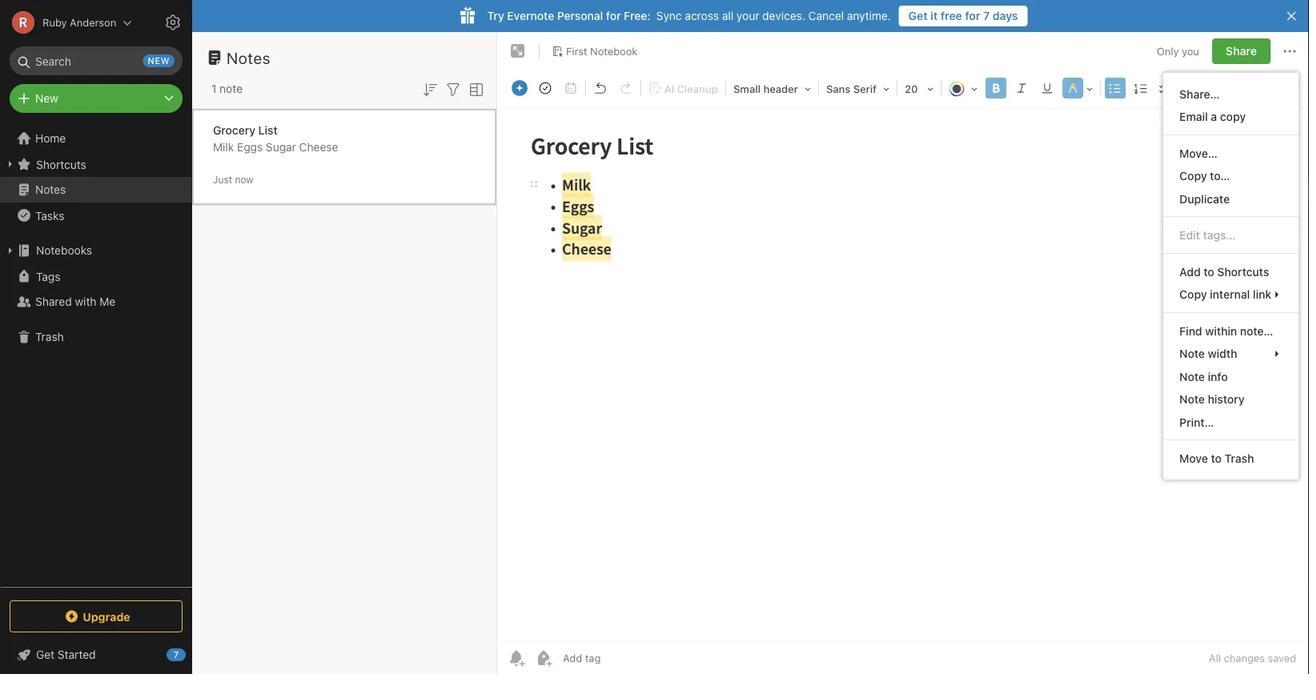 Task type: locate. For each thing, give the bounding box(es) containing it.
to…
[[1210, 169, 1230, 183]]

to right the move
[[1211, 452, 1222, 465]]

get it free for 7 days button
[[899, 6, 1028, 26]]

2 for from the left
[[965, 9, 981, 22]]

Search text field
[[21, 46, 171, 75]]

just
[[213, 174, 232, 185]]

for
[[606, 9, 621, 22], [965, 9, 981, 22]]

0 vertical spatial copy
[[1180, 169, 1207, 183]]

trash down print… 'link'
[[1225, 452, 1254, 465]]

copy inside field
[[1180, 288, 1207, 301]]

duplicate
[[1180, 192, 1230, 205]]

get left started
[[36, 648, 55, 662]]

personal
[[557, 9, 603, 22]]

2 copy from the top
[[1180, 288, 1207, 301]]

copy down the move…
[[1180, 169, 1207, 183]]

2 note from the top
[[1180, 370, 1205, 383]]

milk eggs sugar cheese
[[213, 141, 338, 154]]

notes
[[227, 48, 271, 67], [35, 183, 66, 196]]

copy
[[1180, 169, 1207, 183], [1180, 288, 1207, 301]]

now
[[235, 174, 254, 185]]

1 vertical spatial to
[[1211, 452, 1222, 465]]

1 copy from the top
[[1180, 169, 1207, 183]]

1 vertical spatial notes
[[35, 183, 66, 196]]

new
[[35, 92, 58, 105]]

small header
[[734, 83, 798, 95]]

sans serif
[[827, 83, 877, 95]]

note inside note history link
[[1180, 393, 1205, 406]]

shortcuts inside add to shortcuts link
[[1218, 265, 1270, 278]]

to
[[1204, 265, 1215, 278], [1211, 452, 1222, 465]]

1 vertical spatial shortcuts
[[1218, 265, 1270, 278]]

1 note from the top
[[1180, 347, 1205, 360]]

trash down shared
[[35, 330, 64, 344]]

you
[[1182, 45, 1200, 57]]

0 horizontal spatial shortcuts
[[36, 158, 86, 171]]

1 horizontal spatial for
[[965, 9, 981, 22]]

move…
[[1180, 147, 1218, 160]]

note…
[[1240, 324, 1274, 338]]

changes
[[1224, 652, 1265, 664]]

1 horizontal spatial trash
[[1225, 452, 1254, 465]]

1 horizontal spatial get
[[909, 9, 928, 22]]

note
[[220, 82, 243, 95]]

share… link
[[1164, 82, 1299, 105]]

notes up tasks
[[35, 183, 66, 196]]

new search field
[[21, 46, 175, 75]]

1 vertical spatial trash
[[1225, 452, 1254, 465]]

1 vertical spatial copy
[[1180, 288, 1207, 301]]

anytime.
[[847, 9, 891, 22]]

a
[[1211, 110, 1218, 123]]

20
[[905, 83, 918, 95]]

shortcuts up "copy internal link" link
[[1218, 265, 1270, 278]]

get for get it free for 7 days
[[909, 9, 928, 22]]

1 horizontal spatial 7
[[984, 9, 990, 22]]

1 vertical spatial 7
[[174, 650, 179, 660]]

upgrade
[[83, 610, 130, 623]]

notes up "note"
[[227, 48, 271, 67]]

Insert field
[[508, 77, 532, 99]]

Heading level field
[[728, 77, 817, 100]]

0 horizontal spatial for
[[606, 9, 621, 22]]

try evernote personal for free: sync across all your devices. cancel anytime.
[[487, 9, 891, 22]]

Note width field
[[1164, 342, 1299, 365]]

note for note width
[[1180, 347, 1205, 360]]

note for note info
[[1180, 370, 1205, 383]]

1 for from the left
[[606, 9, 621, 22]]

copy internal link link
[[1164, 283, 1299, 306]]

copy
[[1220, 110, 1246, 123]]

duplicate link
[[1164, 187, 1299, 210]]

0 horizontal spatial trash
[[35, 330, 64, 344]]

print…
[[1180, 416, 1215, 429]]

expand note image
[[509, 42, 528, 61]]

note up print…
[[1180, 393, 1205, 406]]

0 horizontal spatial get
[[36, 648, 55, 662]]

share
[[1226, 44, 1257, 58]]

View options field
[[463, 78, 486, 99]]

7
[[984, 9, 990, 22], [174, 650, 179, 660]]

0 horizontal spatial 7
[[174, 650, 179, 660]]

trash link
[[0, 324, 191, 350]]

note list element
[[192, 32, 497, 674]]

shortcuts
[[36, 158, 86, 171], [1218, 265, 1270, 278]]

only you
[[1157, 45, 1200, 57]]

insert link image
[[1185, 77, 1208, 99]]

me
[[100, 295, 116, 308]]

notes link
[[0, 177, 191, 203]]

get inside button
[[909, 9, 928, 22]]

copy for copy internal link
[[1180, 288, 1207, 301]]

for left free:
[[606, 9, 621, 22]]

more actions image
[[1281, 42, 1300, 61]]

copy to… link
[[1164, 165, 1299, 187]]

Sort options field
[[420, 78, 440, 99]]

notebook
[[590, 45, 638, 57]]

add to shortcuts
[[1180, 265, 1270, 278]]

note left info
[[1180, 370, 1205, 383]]

shortcuts down home
[[36, 158, 86, 171]]

note window element
[[497, 32, 1309, 674]]

0 horizontal spatial notes
[[35, 183, 66, 196]]

get it free for 7 days
[[909, 9, 1018, 22]]

to right add
[[1204, 265, 1215, 278]]

sync
[[656, 9, 682, 22]]

notes inside note list element
[[227, 48, 271, 67]]

note width
[[1180, 347, 1238, 360]]

all
[[1209, 652, 1221, 664]]

add tag image
[[534, 649, 553, 668]]

free
[[941, 9, 963, 22]]

cheese
[[299, 141, 338, 154]]

3 note from the top
[[1180, 393, 1205, 406]]

trash
[[35, 330, 64, 344], [1225, 452, 1254, 465]]

Note Editor text field
[[497, 109, 1309, 642]]

tags button
[[0, 263, 191, 289]]

first notebook
[[566, 45, 638, 57]]

tree
[[0, 126, 192, 586]]

serif
[[854, 83, 877, 95]]

add a reminder image
[[507, 649, 526, 668]]

email
[[1180, 110, 1208, 123]]

shared with me
[[35, 295, 116, 308]]

0 vertical spatial to
[[1204, 265, 1215, 278]]

get inside help and learning task checklist field
[[36, 648, 55, 662]]

for inside button
[[965, 9, 981, 22]]

copy to…
[[1180, 169, 1230, 183]]

note inside note info link
[[1180, 370, 1205, 383]]

1 vertical spatial note
[[1180, 370, 1205, 383]]

0 vertical spatial 7
[[984, 9, 990, 22]]

for for 7
[[965, 9, 981, 22]]

0 vertical spatial get
[[909, 9, 928, 22]]

0 vertical spatial note
[[1180, 347, 1205, 360]]

with
[[75, 295, 97, 308]]

1 horizontal spatial shortcuts
[[1218, 265, 1270, 278]]

email a copy
[[1180, 110, 1246, 123]]

get
[[909, 9, 928, 22], [36, 648, 55, 662]]

dropdown list menu
[[1164, 82, 1299, 470]]

small
[[734, 83, 761, 95]]

7 left the days
[[984, 9, 990, 22]]

note inside note width link
[[1180, 347, 1205, 360]]

info
[[1208, 370, 1228, 383]]

email a copy link
[[1164, 105, 1299, 128]]

for for free:
[[606, 9, 621, 22]]

started
[[58, 648, 96, 662]]

note down find
[[1180, 347, 1205, 360]]

tasks button
[[0, 203, 191, 228]]

shortcuts inside shortcuts button
[[36, 158, 86, 171]]

Help and Learning task checklist field
[[0, 642, 192, 668]]

7 left click to collapse icon
[[174, 650, 179, 660]]

note info
[[1180, 370, 1228, 383]]

get left it
[[909, 9, 928, 22]]

to for move
[[1211, 452, 1222, 465]]

shared
[[35, 295, 72, 308]]

first
[[566, 45, 588, 57]]

settings image
[[163, 13, 183, 32]]

0 vertical spatial shortcuts
[[36, 158, 86, 171]]

0 vertical spatial notes
[[227, 48, 271, 67]]

for right the free
[[965, 9, 981, 22]]

1 note
[[211, 82, 243, 95]]

1 horizontal spatial notes
[[227, 48, 271, 67]]

copy down add
[[1180, 288, 1207, 301]]

1 vertical spatial get
[[36, 648, 55, 662]]

tasks
[[35, 209, 64, 222]]

2 vertical spatial note
[[1180, 393, 1205, 406]]

new
[[148, 56, 170, 66]]



Task type: vqa. For each thing, say whether or not it's contained in the screenshot.
Note Editor text box
yes



Task type: describe. For each thing, give the bounding box(es) containing it.
Font size field
[[899, 77, 939, 100]]

grocery
[[213, 124, 256, 137]]

days
[[993, 9, 1018, 22]]

7 inside button
[[984, 9, 990, 22]]

notebooks
[[36, 244, 92, 257]]

width
[[1208, 347, 1238, 360]]

Font family field
[[821, 77, 895, 100]]

get started
[[36, 648, 96, 662]]

home link
[[0, 126, 192, 151]]

list
[[258, 124, 278, 137]]

edit tags… link
[[1164, 224, 1299, 247]]

shortcuts button
[[0, 151, 191, 177]]

across
[[685, 9, 719, 22]]

Font color field
[[943, 77, 984, 100]]

underline image
[[1036, 77, 1059, 99]]

within
[[1206, 324, 1237, 338]]

add to shortcuts link
[[1164, 260, 1299, 283]]

copy internal link
[[1180, 288, 1272, 301]]

milk
[[213, 141, 234, 154]]

saved
[[1268, 652, 1297, 664]]

home
[[35, 132, 66, 145]]

Highlight field
[[1060, 77, 1099, 100]]

print… link
[[1164, 411, 1299, 434]]

eggs
[[237, 141, 263, 154]]

click to collapse image
[[186, 645, 198, 664]]

move
[[1180, 452, 1208, 465]]

undo image
[[589, 77, 612, 99]]

Copy internal link field
[[1164, 283, 1299, 306]]

checklist image
[[1156, 77, 1178, 99]]

share button
[[1212, 38, 1271, 64]]

copy for copy to…
[[1180, 169, 1207, 183]]

Add tag field
[[561, 652, 682, 665]]

history
[[1208, 393, 1245, 406]]

add
[[1180, 265, 1201, 278]]

share…
[[1180, 87, 1220, 101]]

trash inside dropdown list menu
[[1225, 452, 1254, 465]]

ruby anderson
[[42, 16, 116, 28]]

edit tags…
[[1180, 229, 1236, 242]]

only
[[1157, 45, 1179, 57]]

sans
[[827, 83, 851, 95]]

find
[[1180, 324, 1203, 338]]

devices.
[[763, 9, 806, 22]]

move… link
[[1164, 142, 1299, 165]]

try
[[487, 9, 504, 22]]

your
[[737, 9, 760, 22]]

tags…
[[1203, 229, 1236, 242]]

header
[[764, 83, 798, 95]]

note width link
[[1164, 342, 1299, 365]]

notebooks link
[[0, 238, 191, 263]]

task image
[[534, 77, 557, 99]]

evernote
[[507, 9, 554, 22]]

link
[[1253, 288, 1272, 301]]

note info link
[[1164, 365, 1299, 388]]

find within note… link
[[1164, 320, 1299, 342]]

all changes saved
[[1209, 652, 1297, 664]]

note for note history
[[1180, 393, 1205, 406]]

new button
[[10, 84, 183, 113]]

tree containing home
[[0, 126, 192, 586]]

grocery list
[[213, 124, 278, 137]]

sugar
[[266, 141, 296, 154]]

Account field
[[0, 6, 132, 38]]

7 inside help and learning task checklist field
[[174, 650, 179, 660]]

internal
[[1210, 288, 1250, 301]]

add filters image
[[444, 80, 463, 99]]

bold image
[[985, 77, 1008, 99]]

all
[[722, 9, 734, 22]]

italic image
[[1011, 77, 1033, 99]]

get for get started
[[36, 648, 55, 662]]

cancel
[[809, 9, 844, 22]]

1
[[211, 82, 217, 95]]

More actions field
[[1281, 38, 1300, 64]]

it
[[931, 9, 938, 22]]

more image
[[1209, 77, 1259, 99]]

0 vertical spatial trash
[[35, 330, 64, 344]]

note history
[[1180, 393, 1245, 406]]

to for add
[[1204, 265, 1215, 278]]

expand notebooks image
[[4, 244, 17, 257]]

Add filters field
[[444, 78, 463, 99]]

just now
[[213, 174, 254, 185]]

numbered list image
[[1130, 77, 1152, 99]]

move to trash
[[1180, 452, 1254, 465]]

bulleted list image
[[1104, 77, 1127, 99]]

edit
[[1180, 229, 1200, 242]]

shared with me link
[[0, 289, 191, 315]]



